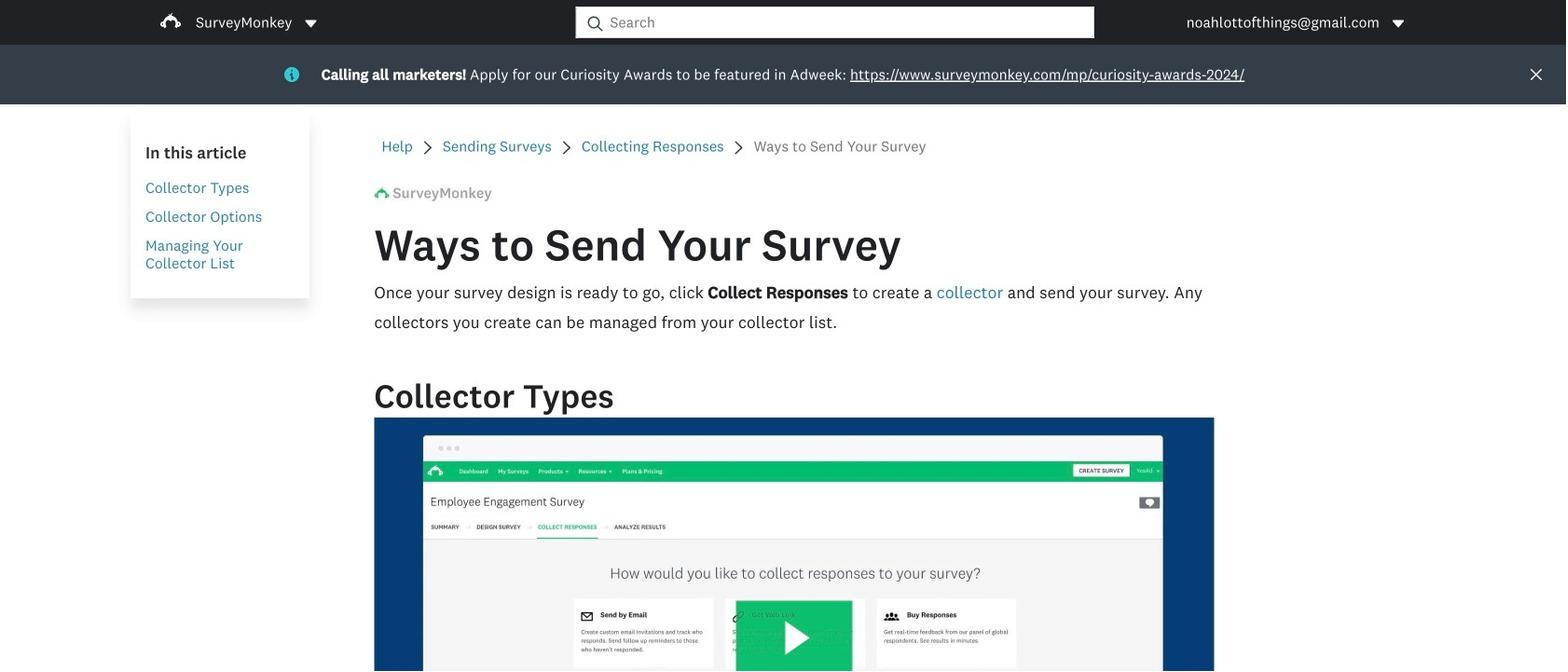 Task type: locate. For each thing, give the bounding box(es) containing it.
info icon image
[[284, 67, 299, 82]]

alert
[[0, 45, 1566, 104]]

open image
[[303, 16, 318, 31], [1391, 16, 1406, 31], [305, 20, 317, 28]]

Search text field
[[603, 7, 1094, 37]]

search image
[[588, 16, 603, 31], [588, 16, 603, 31]]



Task type: vqa. For each thing, say whether or not it's contained in the screenshot.
Search text field
yes



Task type: describe. For each thing, give the bounding box(es) containing it.
video element
[[374, 418, 1215, 671]]

open image
[[1393, 20, 1404, 28]]

close image
[[1529, 67, 1544, 82]]

close image
[[1531, 69, 1542, 80]]



